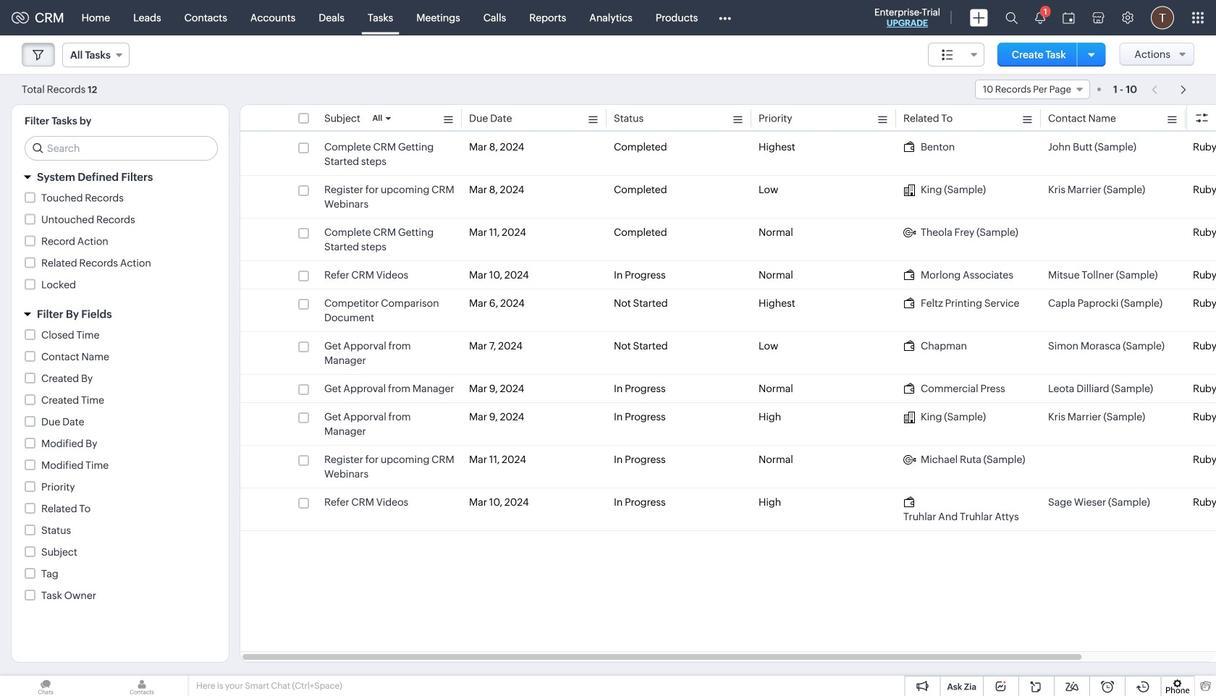 Task type: describe. For each thing, give the bounding box(es) containing it.
create menu image
[[970, 9, 988, 26]]

profile image
[[1151, 6, 1174, 29]]

signals element
[[1027, 0, 1054, 35]]

none field size
[[928, 43, 984, 67]]

search element
[[997, 0, 1027, 35]]

search image
[[1006, 12, 1018, 24]]

logo image
[[12, 12, 29, 24]]

Other Modules field
[[710, 6, 741, 29]]

size image
[[942, 49, 953, 62]]

contacts image
[[96, 676, 187, 696]]



Task type: locate. For each thing, give the bounding box(es) containing it.
calendar image
[[1063, 12, 1075, 24]]

create menu element
[[961, 0, 997, 35]]

None field
[[62, 43, 129, 67], [928, 43, 984, 67], [975, 80, 1090, 99], [62, 43, 129, 67], [975, 80, 1090, 99]]

chats image
[[0, 676, 91, 696]]

Search text field
[[25, 137, 217, 160]]

profile element
[[1142, 0, 1183, 35]]

row group
[[240, 133, 1216, 531]]



Task type: vqa. For each thing, say whether or not it's contained in the screenshot.
OTHER MODULES field
yes



